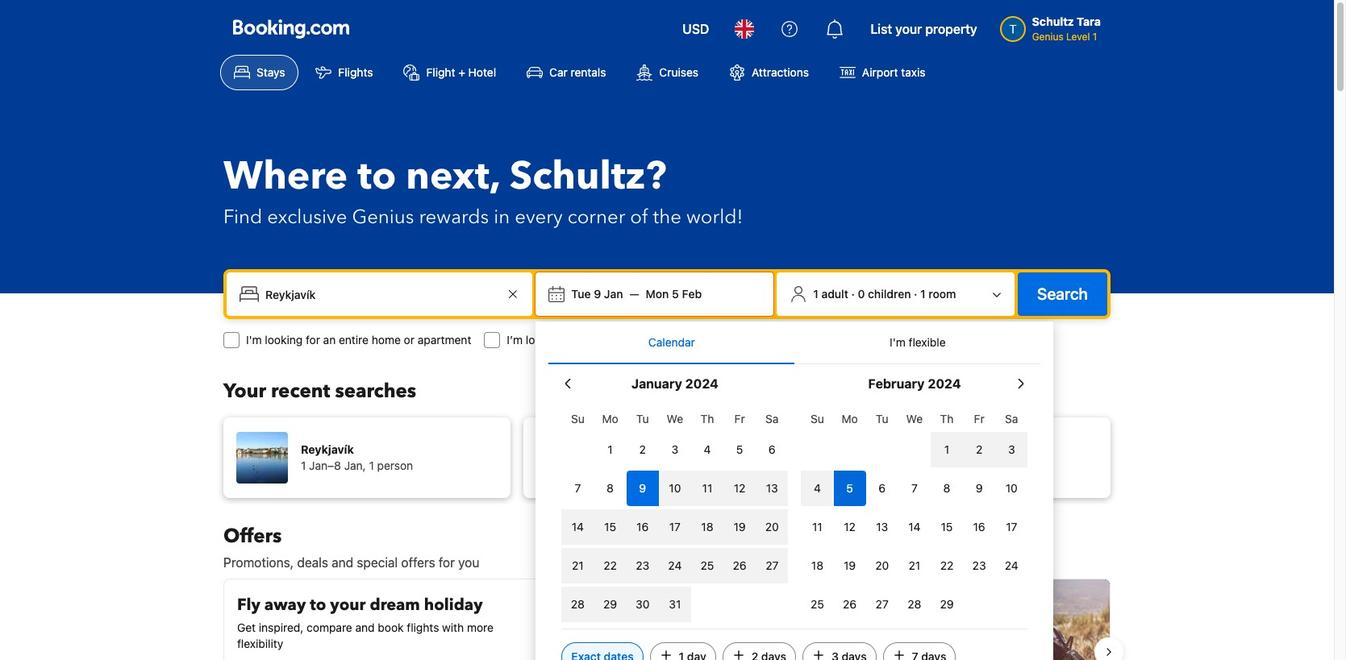 Task type: locate. For each thing, give the bounding box(es) containing it.
1 horizontal spatial 15%
[[729, 593, 764, 615]]

8 right 7 option
[[607, 482, 614, 495]]

18 right 17 january 2024 checkbox
[[701, 520, 714, 534]]

2 horizontal spatial jan,
[[944, 459, 966, 473]]

1 horizontal spatial to
[[358, 150, 396, 203]]

18 for 18 option
[[701, 520, 714, 534]]

4 February 2024 checkbox
[[801, 471, 834, 507]]

1 vertical spatial with
[[442, 621, 464, 635]]

jan, inside reykjavík 1 jan–8 jan, 1 person
[[344, 459, 366, 473]]

13 right 12 checkbox
[[766, 482, 778, 495]]

we for january
[[667, 412, 683, 426]]

21 inside cell
[[572, 559, 584, 573]]

jan, for reykjavík
[[344, 459, 366, 473]]

jan, inside kraków 1 jan–8 jan, 1 person
[[644, 459, 666, 473]]

inspired,
[[259, 621, 304, 635]]

4 for 4 february 2024 option
[[814, 482, 821, 495]]

7 inside checkbox
[[912, 482, 918, 495]]

27 right 26 january 2024 checkbox
[[766, 559, 779, 573]]

1 horizontal spatial genius
[[1032, 31, 1064, 43]]

group of friends hiking on a sunny day in the mountains image
[[674, 580, 1110, 661]]

worldwide
[[867, 620, 920, 633]]

30 January 2024 checkbox
[[627, 587, 659, 623]]

29
[[603, 598, 617, 612], [940, 598, 954, 612]]

2 24 from the left
[[1005, 559, 1019, 573]]

1 29 from the left
[[603, 598, 617, 612]]

calendar button
[[549, 322, 795, 364]]

22 February 2024 checkbox
[[931, 549, 963, 584]]

2 8 from the left
[[944, 482, 951, 495]]

13 inside option
[[766, 482, 778, 495]]

flights right book
[[407, 621, 439, 635]]

0 horizontal spatial 14
[[572, 520, 584, 534]]

1 horizontal spatial looking
[[526, 333, 564, 347]]

th up 4 "checkbox"
[[701, 412, 714, 426]]

1 down kraków
[[601, 459, 606, 473]]

2 for 2 option
[[976, 443, 983, 457]]

mon 5 feb button
[[639, 280, 708, 309]]

16 February 2024 checkbox
[[963, 510, 996, 545]]

19 left the 20 february 2024 option
[[844, 559, 856, 573]]

2 mo from the left
[[842, 412, 858, 426]]

18
[[701, 520, 714, 534], [812, 559, 824, 573]]

1 looking from the left
[[265, 333, 303, 347]]

1 horizontal spatial 10
[[1006, 482, 1018, 495]]

1 23 from the left
[[636, 559, 650, 573]]

9 January 2024 checkbox
[[627, 471, 659, 507]]

15 for the 15 february 2024 option
[[941, 520, 953, 534]]

14 for 14 "option"
[[909, 520, 921, 534]]

28 up worldwide
[[908, 598, 922, 612]]

16 left 17 january 2024 checkbox
[[637, 520, 649, 534]]

mon
[[646, 287, 669, 301]]

4 January 2024 checkbox
[[691, 432, 724, 468]]

your right list
[[896, 22, 922, 36]]

looking right 'i'm' at the bottom of the page
[[526, 333, 564, 347]]

28 cell
[[562, 584, 594, 623]]

1 horizontal spatial 3
[[1008, 443, 1015, 457]]

1 22 from the left
[[604, 559, 617, 573]]

2 February 2024 checkbox
[[963, 432, 996, 468]]

2 28 from the left
[[908, 598, 922, 612]]

·
[[852, 287, 855, 301], [914, 287, 918, 301]]

25 up destinations on the bottom right of page
[[811, 598, 824, 612]]

24 cell
[[659, 545, 691, 584]]

list your property
[[871, 22, 977, 36]]

11 cell
[[691, 468, 724, 507]]

3 person from the left
[[977, 459, 1013, 473]]

26 for 26 february 2024 option
[[843, 598, 857, 612]]

29 up the "save"
[[940, 598, 954, 612]]

2 vertical spatial 5
[[847, 482, 853, 495]]

20 inside option
[[876, 559, 889, 573]]

of inside where to next, schultz? find exclusive genius rewards in every corner of the world!
[[630, 204, 648, 231]]

of left the
[[630, 204, 648, 231]]

27 inside cell
[[766, 559, 779, 573]]

—
[[630, 287, 639, 301]]

1 horizontal spatial 18
[[812, 559, 824, 573]]

15 right 14 "option"
[[941, 520, 953, 534]]

destinations
[[800, 620, 864, 633]]

29 for the 29 checkbox
[[603, 598, 617, 612]]

13 January 2024 checkbox
[[756, 471, 789, 507]]

28 for 28 checkbox
[[908, 598, 922, 612]]

1 horizontal spatial 24
[[1005, 559, 1019, 573]]

2 sa from the left
[[1005, 412, 1019, 426]]

2 looking from the left
[[526, 333, 564, 347]]

1 vertical spatial 19
[[844, 559, 856, 573]]

person inside reykjavík 1 jan–8 jan, 1 person
[[377, 459, 413, 473]]

0 vertical spatial 13
[[766, 482, 778, 495]]

where to next, schultz? find exclusive genius rewards in every corner of the world!
[[223, 150, 743, 231]]

22 inside option
[[604, 559, 617, 573]]

10 inside 10 option
[[669, 482, 681, 495]]

11 inside option
[[702, 482, 713, 495]]

0 horizontal spatial person
[[377, 459, 413, 473]]

cruises
[[659, 65, 699, 79]]

1 fr from the left
[[735, 412, 745, 426]]

fr up 5 january 2024 option
[[735, 412, 745, 426]]

24 for 24 option
[[668, 559, 682, 573]]

person for kraków 1 jan–8 jan, 1 person
[[677, 459, 713, 473]]

25 inside option
[[701, 559, 714, 573]]

4 left 5 february 2024 option
[[814, 482, 821, 495]]

jan,
[[344, 459, 366, 473], [644, 459, 666, 473], [944, 459, 966, 473]]

15 inside option
[[941, 520, 953, 534]]

1 horizontal spatial 26
[[843, 598, 857, 612]]

jan–8 inside gatlinburg 1 jan–8 jan, 1 person
[[909, 459, 941, 473]]

1 horizontal spatial 7
[[912, 482, 918, 495]]

1 horizontal spatial i'm
[[890, 336, 906, 349]]

13 cell
[[756, 468, 789, 507]]

15 right 14 checkbox
[[604, 520, 616, 534]]

2 tu from the left
[[876, 412, 889, 426]]

1 left 2 option
[[945, 443, 950, 457]]

0 vertical spatial your
[[896, 22, 922, 36]]

0 vertical spatial 18
[[701, 520, 714, 534]]

0 horizontal spatial 10
[[669, 482, 681, 495]]

22 inside option
[[940, 559, 954, 573]]

1 horizontal spatial tu
[[876, 412, 889, 426]]

13 left 14 "option"
[[876, 520, 888, 534]]

1 su from the left
[[571, 412, 585, 426]]

8
[[607, 482, 614, 495], [944, 482, 951, 495]]

sa for february 2024
[[1005, 412, 1019, 426]]

0 horizontal spatial sa
[[766, 412, 779, 426]]

0 horizontal spatial 2
[[639, 443, 646, 457]]

1 tu from the left
[[636, 412, 649, 426]]

0 vertical spatial with
[[768, 593, 803, 615]]

12 right 11 february 2024 'checkbox'
[[844, 520, 856, 534]]

0 vertical spatial of
[[630, 204, 648, 231]]

jan–8 down kraków
[[609, 459, 641, 473]]

20 February 2024 checkbox
[[866, 549, 899, 584]]

1 down tara
[[1093, 31, 1098, 43]]

sa for january 2024
[[766, 412, 779, 426]]

10
[[669, 482, 681, 495], [1006, 482, 1018, 495]]

0 horizontal spatial 24
[[668, 559, 682, 573]]

attractions link
[[716, 55, 823, 90]]

0 vertical spatial 19
[[734, 520, 746, 534]]

14 February 2024 checkbox
[[899, 510, 931, 545]]

1 horizontal spatial 2
[[976, 443, 983, 457]]

0 horizontal spatial jan–8
[[309, 459, 341, 473]]

2 we from the left
[[906, 412, 923, 426]]

tab list containing calendar
[[549, 322, 1041, 365]]

2 2 from the left
[[976, 443, 983, 457]]

8 for 8 february 2024 checkbox
[[944, 482, 951, 495]]

2024 for february 2024
[[928, 377, 961, 391]]

22 for 22 january 2024 option
[[604, 559, 617, 573]]

19 for 19 january 2024 option
[[734, 520, 746, 534]]

4 inside 4 "checkbox"
[[704, 443, 711, 457]]

21 February 2024 checkbox
[[899, 549, 931, 584]]

0 horizontal spatial 15
[[604, 520, 616, 534]]

6
[[769, 443, 776, 457], [879, 482, 886, 495]]

1 mo from the left
[[602, 412, 619, 426]]

1 vertical spatial to
[[310, 595, 326, 616]]

2 inside cell
[[976, 443, 983, 457]]

0 horizontal spatial to
[[310, 595, 326, 616]]

stays
[[257, 65, 285, 79]]

1 horizontal spatial ·
[[914, 287, 918, 301]]

we up gatlinburg
[[906, 412, 923, 426]]

tab list
[[549, 322, 1041, 365]]

more inside fly away to your dream holiday get inspired, compare and book flights with more flexibility
[[467, 621, 494, 635]]

tue 9 jan — mon 5 feb
[[571, 287, 702, 301]]

and inside fly away to your dream holiday get inspired, compare and book flights with more flexibility
[[355, 621, 375, 635]]

10 left "11 january 2024" option
[[669, 482, 681, 495]]

1 horizontal spatial 17
[[1006, 520, 1018, 534]]

genius down "schultz"
[[1032, 31, 1064, 43]]

1 horizontal spatial 23
[[973, 559, 986, 573]]

and down deals
[[923, 620, 943, 633]]

16 inside option
[[973, 520, 986, 534]]

0 horizontal spatial we
[[667, 412, 683, 426]]

0 horizontal spatial tu
[[636, 412, 649, 426]]

2 su from the left
[[811, 412, 824, 426]]

1 28 from the left
[[571, 598, 585, 612]]

14 left 15 january 2024 checkbox
[[572, 520, 584, 534]]

0 horizontal spatial jan,
[[344, 459, 366, 473]]

17 January 2024 checkbox
[[659, 510, 691, 545]]

28 left the 29 checkbox
[[571, 598, 585, 612]]

children
[[868, 287, 911, 301]]

22 right 21 january 2024 checkbox
[[604, 559, 617, 573]]

0 horizontal spatial looking
[[265, 333, 303, 347]]

su up 7 option
[[571, 412, 585, 426]]

for
[[306, 333, 320, 347], [567, 333, 581, 347], [439, 556, 455, 570]]

jan–8 down gatlinburg
[[909, 459, 941, 473]]

5 inside "cell"
[[847, 482, 853, 495]]

6 left 7 checkbox
[[879, 482, 886, 495]]

1 horizontal spatial your
[[896, 22, 922, 36]]

12 inside checkbox
[[844, 520, 856, 534]]

1 vertical spatial genius
[[352, 204, 414, 231]]

1 horizontal spatial 19
[[844, 559, 856, 573]]

1 21 from the left
[[572, 559, 584, 573]]

14
[[572, 520, 584, 534], [909, 520, 921, 534]]

0 vertical spatial 27
[[766, 559, 779, 573]]

1 vertical spatial flights
[[407, 621, 439, 635]]

1 February 2024 checkbox
[[931, 432, 963, 468]]

0 horizontal spatial fr
[[735, 412, 745, 426]]

person inside kraków 1 jan–8 jan, 1 person
[[677, 459, 713, 473]]

19 inside checkbox
[[844, 559, 856, 573]]

0 horizontal spatial genius
[[352, 204, 414, 231]]

1 vertical spatial 25
[[811, 598, 824, 612]]

0 horizontal spatial with
[[442, 621, 464, 635]]

5
[[672, 287, 679, 301], [736, 443, 743, 457], [847, 482, 853, 495]]

0 vertical spatial 11
[[702, 482, 713, 495]]

21 for 21 january 2024 checkbox
[[572, 559, 584, 573]]

20 for the 20 february 2024 option
[[876, 559, 889, 573]]

fr
[[735, 412, 745, 426], [974, 412, 985, 426]]

with inside fly away to your dream holiday get inspired, compare and book flights with more flexibility
[[442, 621, 464, 635]]

0 vertical spatial to
[[358, 150, 396, 203]]

fly away to your dream holiday image
[[547, 593, 647, 661]]

tu down february
[[876, 412, 889, 426]]

i'm left flexible
[[890, 336, 906, 349]]

26 inside option
[[843, 598, 857, 612]]

for inside offers promotions, deals and special offers for you
[[439, 556, 455, 570]]

3 jan–8 from the left
[[909, 459, 941, 473]]

car rentals
[[549, 65, 606, 79]]

1 15 from the left
[[604, 520, 616, 534]]

18 inside option
[[701, 520, 714, 534]]

7 inside option
[[575, 482, 581, 495]]

29 inside 29 'checkbox'
[[940, 598, 954, 612]]

escape
[[844, 593, 899, 615]]

4 inside 4 february 2024 option
[[814, 482, 821, 495]]

1 vertical spatial 20
[[876, 559, 889, 573]]

i'm for i'm flexible
[[890, 336, 906, 349]]

24 inside cell
[[668, 559, 682, 573]]

flights
[[584, 333, 617, 347], [407, 621, 439, 635]]

more inside save 15% with late escape deals explore thousands of destinations worldwide and save 15% or more
[[727, 636, 753, 649]]

more down holiday
[[467, 621, 494, 635]]

fr for january 2024
[[735, 412, 745, 426]]

looking
[[265, 333, 303, 347], [526, 333, 564, 347]]

2 23 from the left
[[973, 559, 986, 573]]

where
[[223, 150, 348, 203]]

9 inside option
[[639, 482, 646, 495]]

2 grid from the left
[[801, 403, 1028, 623]]

property
[[926, 22, 977, 36]]

11 inside 'checkbox'
[[812, 520, 823, 534]]

10 inside 10 february 2024 checkbox
[[1006, 482, 1018, 495]]

20
[[765, 520, 779, 534], [876, 559, 889, 573]]

25
[[701, 559, 714, 573], [811, 598, 824, 612]]

14 inside 14 checkbox
[[572, 520, 584, 534]]

28 inside 'option'
[[571, 598, 585, 612]]

1 right 1 february 2024 option
[[969, 459, 974, 473]]

i'm inside button
[[890, 336, 906, 349]]

5 left 'feb'
[[672, 287, 679, 301]]

offers promotions, deals and special offers for you
[[223, 524, 479, 570]]

2 2024 from the left
[[928, 377, 961, 391]]

1 8 from the left
[[607, 482, 614, 495]]

0 vertical spatial 5
[[672, 287, 679, 301]]

person
[[377, 459, 413, 473], [677, 459, 713, 473], [977, 459, 1013, 473]]

13 inside checkbox
[[876, 520, 888, 534]]

21 right the 20 february 2024 option
[[909, 559, 921, 573]]

region
[[211, 573, 1124, 661]]

4 cell
[[801, 468, 834, 507]]

5 for 5 january 2024 option
[[736, 443, 743, 457]]

· right children
[[914, 287, 918, 301]]

0 horizontal spatial th
[[701, 412, 714, 426]]

tu for february
[[876, 412, 889, 426]]

3 jan, from the left
[[944, 459, 966, 473]]

su for february
[[811, 412, 824, 426]]

2 10 from the left
[[1006, 482, 1018, 495]]

11 right 10 option
[[702, 482, 713, 495]]

1 horizontal spatial 14
[[909, 520, 921, 534]]

1 17 from the left
[[669, 520, 681, 534]]

6 inside checkbox
[[879, 482, 886, 495]]

sa
[[766, 412, 779, 426], [1005, 412, 1019, 426]]

16 cell
[[627, 507, 659, 545]]

22 cell
[[594, 545, 627, 584]]

17 for 17 february 2024 checkbox
[[1006, 520, 1018, 534]]

30 cell
[[627, 584, 659, 623]]

21 for 21 checkbox
[[909, 559, 921, 573]]

5 right 4 "checkbox"
[[736, 443, 743, 457]]

adult
[[822, 287, 849, 301]]

2 right 1 january 2024 option
[[639, 443, 646, 457]]

1 horizontal spatial 29
[[940, 598, 954, 612]]

1 horizontal spatial 25
[[811, 598, 824, 612]]

and inside offers promotions, deals and special offers for you
[[332, 556, 354, 570]]

24
[[668, 559, 682, 573], [1005, 559, 1019, 573]]

su
[[571, 412, 585, 426], [811, 412, 824, 426]]

1 10 from the left
[[669, 482, 681, 495]]

1 inside option
[[608, 443, 613, 457]]

1 we from the left
[[667, 412, 683, 426]]

mo for january
[[602, 412, 619, 426]]

i'm
[[246, 333, 262, 347], [890, 336, 906, 349]]

looking left 'an'
[[265, 333, 303, 347]]

flights down tue 9 jan button
[[584, 333, 617, 347]]

2 29 from the left
[[940, 598, 954, 612]]

9 left the jan
[[594, 287, 601, 301]]

an
[[323, 333, 336, 347]]

20 inside checkbox
[[765, 520, 779, 534]]

0 horizontal spatial ·
[[852, 287, 855, 301]]

1 horizontal spatial 16
[[973, 520, 986, 534]]

28 January 2024 checkbox
[[562, 587, 594, 623]]

23 February 2024 checkbox
[[963, 549, 996, 584]]

2 · from the left
[[914, 287, 918, 301]]

0 horizontal spatial 15%
[[687, 636, 710, 649]]

jan–8 for reykjavík
[[309, 459, 341, 473]]

genius left rewards
[[352, 204, 414, 231]]

8 down gatlinburg 1 jan–8 jan, 1 person
[[944, 482, 951, 495]]

21 left 22 january 2024 option
[[572, 559, 584, 573]]

18 for 18 checkbox
[[812, 559, 824, 573]]

7 right 6 checkbox
[[912, 482, 918, 495]]

th
[[701, 412, 714, 426], [940, 412, 954, 426]]

1 24 from the left
[[668, 559, 682, 573]]

1 vertical spatial or
[[713, 636, 723, 649]]

28 inside checkbox
[[908, 598, 922, 612]]

1 7 from the left
[[575, 482, 581, 495]]

fly away to your dream holiday get inspired, compare and book flights with more flexibility
[[237, 595, 494, 651]]

15%
[[729, 593, 764, 615], [687, 636, 710, 649]]

of
[[630, 204, 648, 231], [787, 620, 797, 633]]

rewards
[[419, 204, 489, 231]]

1 left '2 january 2024' option
[[608, 443, 613, 457]]

usd
[[683, 22, 709, 36]]

we
[[667, 412, 683, 426], [906, 412, 923, 426]]

18 inside checkbox
[[812, 559, 824, 573]]

1 grid from the left
[[562, 403, 789, 623]]

24 left the "25 january 2024" option
[[668, 559, 682, 573]]

jan, for gatlinburg
[[944, 459, 966, 473]]

gatlinburg
[[901, 443, 960, 457]]

26 right late
[[843, 598, 857, 612]]

0 horizontal spatial 4
[[704, 443, 711, 457]]

1 horizontal spatial person
[[677, 459, 713, 473]]

1 horizontal spatial of
[[787, 620, 797, 633]]

11
[[702, 482, 713, 495], [812, 520, 823, 534]]

2 jan–8 from the left
[[609, 459, 641, 473]]

1 16 from the left
[[637, 520, 649, 534]]

14 January 2024 checkbox
[[562, 510, 594, 545]]

9 cell
[[627, 468, 659, 507]]

mo up 1 january 2024 option
[[602, 412, 619, 426]]

2 person from the left
[[677, 459, 713, 473]]

0 vertical spatial 26
[[733, 559, 747, 573]]

0 horizontal spatial 7
[[575, 482, 581, 495]]

to
[[358, 150, 396, 203], [310, 595, 326, 616]]

1 down gatlinburg
[[901, 459, 906, 473]]

fly
[[237, 595, 260, 616]]

13 for 13 february 2024 checkbox
[[876, 520, 888, 534]]

2 15 from the left
[[941, 520, 953, 534]]

of inside save 15% with late escape deals explore thousands of destinations worldwide and save 15% or more
[[787, 620, 797, 633]]

1
[[1093, 31, 1098, 43], [813, 287, 819, 301], [921, 287, 926, 301], [608, 443, 613, 457], [945, 443, 950, 457], [301, 459, 306, 473], [369, 459, 374, 473], [601, 459, 606, 473], [669, 459, 674, 473], [901, 459, 906, 473], [969, 459, 974, 473]]

0 horizontal spatial 11
[[702, 482, 713, 495]]

12 right "11 january 2024" option
[[734, 482, 746, 495]]

more down thousands
[[727, 636, 753, 649]]

jan, inside gatlinburg 1 jan–8 jan, 1 person
[[944, 459, 966, 473]]

0 horizontal spatial 9
[[594, 287, 601, 301]]

6 inside option
[[769, 443, 776, 457]]

1 horizontal spatial or
[[713, 636, 723, 649]]

and
[[332, 556, 354, 570], [923, 620, 943, 633], [355, 621, 375, 635]]

10 for 10 option
[[669, 482, 681, 495]]

9 inside checkbox
[[976, 482, 983, 495]]

2 for '2 january 2024' option
[[639, 443, 646, 457]]

17 inside cell
[[669, 520, 681, 534]]

2 22 from the left
[[940, 559, 954, 573]]

1 horizontal spatial 21
[[909, 559, 921, 573]]

for down tue on the top left
[[567, 333, 581, 347]]

we up 3 january 2024 option
[[667, 412, 683, 426]]

1 horizontal spatial 9
[[639, 482, 646, 495]]

to up compare
[[310, 595, 326, 616]]

1 2024 from the left
[[685, 377, 719, 391]]

2 cell
[[963, 429, 996, 468]]

su for january
[[571, 412, 585, 426]]

1 vertical spatial 5
[[736, 443, 743, 457]]

26 inside checkbox
[[733, 559, 747, 573]]

18 left 19 february 2024 checkbox
[[812, 559, 824, 573]]

2 horizontal spatial 9
[[976, 482, 983, 495]]

25 right 24 option
[[701, 559, 714, 573]]

8 February 2024 checkbox
[[931, 471, 963, 507]]

12 February 2024 checkbox
[[834, 510, 866, 545]]

person inside gatlinburg 1 jan–8 jan, 1 person
[[977, 459, 1013, 473]]

25 for 24
[[701, 559, 714, 573]]

9
[[594, 287, 601, 301], [639, 482, 646, 495], [976, 482, 983, 495]]

14 left the 15 february 2024 option
[[909, 520, 921, 534]]

1 horizontal spatial th
[[940, 412, 954, 426]]

8 inside checkbox
[[944, 482, 951, 495]]

31 January 2024 checkbox
[[659, 587, 691, 623]]

looking for i'm
[[265, 333, 303, 347]]

16
[[637, 520, 649, 534], [973, 520, 986, 534]]

3 left 4 "checkbox"
[[672, 443, 679, 457]]

15 inside 15 january 2024 checkbox
[[604, 520, 616, 534]]

kraków 1 jan–8 jan, 1 person
[[601, 443, 713, 473]]

13
[[766, 482, 778, 495], [876, 520, 888, 534]]

11 February 2024 checkbox
[[801, 510, 834, 545]]

your up compare
[[330, 595, 366, 616]]

27 cell
[[756, 545, 789, 584]]

10 February 2024 checkbox
[[996, 471, 1028, 507]]

7 for 7 option
[[575, 482, 581, 495]]

0 vertical spatial 25
[[701, 559, 714, 573]]

23 right 22 january 2024 option
[[636, 559, 650, 573]]

for left you
[[439, 556, 455, 570]]

5 right 4 february 2024 option
[[847, 482, 853, 495]]

your inside fly away to your dream holiday get inspired, compare and book flights with more flexibility
[[330, 595, 366, 616]]

2 21 from the left
[[909, 559, 921, 573]]

jan–8 inside kraków 1 jan–8 jan, 1 person
[[609, 459, 641, 473]]

18 February 2024 checkbox
[[801, 549, 834, 584]]

1 vertical spatial 13
[[876, 520, 888, 534]]

5 January 2024 checkbox
[[724, 432, 756, 468]]

0 horizontal spatial i'm
[[246, 333, 262, 347]]

1 horizontal spatial 22
[[940, 559, 954, 573]]

10 right "9 february 2024" checkbox
[[1006, 482, 1018, 495]]

and right deals
[[332, 556, 354, 570]]

0 horizontal spatial 8
[[607, 482, 614, 495]]

1 jan–8 from the left
[[309, 459, 341, 473]]

search button
[[1018, 273, 1108, 316]]

or down explore on the bottom of page
[[713, 636, 723, 649]]

0 horizontal spatial and
[[332, 556, 354, 570]]

11 left 12 checkbox
[[812, 520, 823, 534]]

9 left 10 option
[[639, 482, 646, 495]]

to left next, in the left top of the page
[[358, 150, 396, 203]]

19 inside option
[[734, 520, 746, 534]]

20 January 2024 checkbox
[[756, 510, 789, 545]]

0 horizontal spatial 27
[[766, 559, 779, 573]]

su up 4 cell
[[811, 412, 824, 426]]

2 right 1 february 2024 option
[[976, 443, 983, 457]]

0 horizontal spatial more
[[467, 621, 494, 635]]

22 for 22 option
[[940, 559, 954, 573]]

29 inside the 29 checkbox
[[603, 598, 617, 612]]

0 horizontal spatial 17
[[669, 520, 681, 534]]

2024 right january
[[685, 377, 719, 391]]

1 horizontal spatial 12
[[844, 520, 856, 534]]

0 vertical spatial more
[[467, 621, 494, 635]]

15
[[604, 520, 616, 534], [941, 520, 953, 534]]

corner
[[568, 204, 625, 231]]

1 14 from the left
[[572, 520, 584, 534]]

27 up worldwide
[[876, 598, 889, 612]]

26 January 2024 checkbox
[[724, 549, 756, 584]]

mo up 5 "cell"
[[842, 412, 858, 426]]

1 horizontal spatial 20
[[876, 559, 889, 573]]

5 for 5 february 2024 option
[[847, 482, 853, 495]]

· left 0
[[852, 287, 855, 301]]

1 person from the left
[[377, 459, 413, 473]]

2 14 from the left
[[909, 520, 921, 534]]

2 7 from the left
[[912, 482, 918, 495]]

25 inside checkbox
[[811, 598, 824, 612]]

jan–8 for kraków
[[609, 459, 641, 473]]

7 left 8 option
[[575, 482, 581, 495]]

th up 1 cell
[[940, 412, 954, 426]]

16 inside checkbox
[[637, 520, 649, 534]]

1 2 from the left
[[639, 443, 646, 457]]

1 inside option
[[945, 443, 950, 457]]

6 right 5 january 2024 option
[[769, 443, 776, 457]]

1 January 2024 checkbox
[[594, 432, 627, 468]]

holiday
[[424, 595, 483, 616]]

21 January 2024 checkbox
[[562, 549, 594, 584]]

late
[[807, 593, 840, 615]]

jan–8 inside reykjavík 1 jan–8 jan, 1 person
[[309, 459, 341, 473]]

1 jan, from the left
[[344, 459, 366, 473]]

0 horizontal spatial 12
[[734, 482, 746, 495]]

2 horizontal spatial for
[[567, 333, 581, 347]]

2 th from the left
[[940, 412, 954, 426]]

i'm up your
[[246, 333, 262, 347]]

1 horizontal spatial 15
[[941, 520, 953, 534]]

22 left 23 'checkbox'
[[940, 559, 954, 573]]

tu
[[636, 412, 649, 426], [876, 412, 889, 426]]

1 3 from the left
[[672, 443, 679, 457]]

sa up "6 january 2024" option
[[766, 412, 779, 426]]

1 vertical spatial 18
[[812, 559, 824, 573]]

get
[[237, 621, 256, 635]]

23 inside 'checkbox'
[[973, 559, 986, 573]]

tu up '2 january 2024' option
[[636, 412, 649, 426]]

1 th from the left
[[701, 412, 714, 426]]

entire
[[339, 333, 369, 347]]

0 vertical spatial 12
[[734, 482, 746, 495]]

1 horizontal spatial jan,
[[644, 459, 666, 473]]

1 vertical spatial 4
[[814, 482, 821, 495]]

18 January 2024 checkbox
[[691, 510, 724, 545]]

24 February 2024 checkbox
[[996, 549, 1028, 584]]

of left 25 checkbox
[[787, 620, 797, 633]]

14 inside 14 "option"
[[909, 520, 921, 534]]

1 sa from the left
[[766, 412, 779, 426]]

grid
[[562, 403, 789, 623], [801, 403, 1028, 623]]

tu for january
[[636, 412, 649, 426]]

21
[[572, 559, 584, 573], [909, 559, 921, 573]]

15 February 2024 checkbox
[[931, 510, 963, 545]]

2 jan, from the left
[[644, 459, 666, 473]]

2 fr from the left
[[974, 412, 985, 426]]

0 horizontal spatial 18
[[701, 520, 714, 534]]

27 January 2024 checkbox
[[756, 549, 789, 584]]

15 January 2024 checkbox
[[594, 510, 627, 545]]

1 horizontal spatial 11
[[812, 520, 823, 534]]

17 right 16 option
[[1006, 520, 1018, 534]]

4
[[704, 443, 711, 457], [814, 482, 821, 495]]

2 16 from the left
[[973, 520, 986, 534]]

1 horizontal spatial 27
[[876, 598, 889, 612]]

19 right 18 option
[[734, 520, 746, 534]]

12 inside checkbox
[[734, 482, 746, 495]]

2024 down flexible
[[928, 377, 961, 391]]

1 horizontal spatial 2024
[[928, 377, 961, 391]]

20 right 19 february 2024 checkbox
[[876, 559, 889, 573]]

2 17 from the left
[[1006, 520, 1018, 534]]

jan–8 down reykjavík
[[309, 459, 341, 473]]

15% up thousands
[[729, 593, 764, 615]]

3 right 2 option
[[1008, 443, 1015, 457]]

2 3 from the left
[[1008, 443, 1015, 457]]

th for february 2024
[[940, 412, 954, 426]]

3 inside cell
[[1008, 443, 1015, 457]]

17 cell
[[659, 507, 691, 545]]

23 cell
[[627, 545, 659, 584]]

23 inside option
[[636, 559, 650, 573]]

8 inside option
[[607, 482, 614, 495]]

28 for 28 'option'
[[571, 598, 585, 612]]

1 vertical spatial 11
[[812, 520, 823, 534]]



Task type: vqa. For each thing, say whether or not it's contained in the screenshot.
Good:
no



Task type: describe. For each thing, give the bounding box(es) containing it.
flexibility
[[237, 637, 283, 651]]

cruises link
[[623, 55, 712, 90]]

2024 for january 2024
[[685, 377, 719, 391]]

jan, for kraków
[[644, 459, 666, 473]]

25 cell
[[691, 545, 724, 584]]

1 down reykjavík
[[301, 459, 306, 473]]

and inside save 15% with late escape deals explore thousands of destinations worldwide and save 15% or more
[[923, 620, 943, 633]]

12 for 12 checkbox
[[734, 482, 746, 495]]

i'm flexible
[[890, 336, 946, 349]]

airport taxis link
[[826, 55, 940, 90]]

thousands
[[729, 620, 784, 633]]

you
[[458, 556, 479, 570]]

in
[[494, 204, 510, 231]]

5 cell
[[834, 468, 866, 507]]

tue 9 jan button
[[565, 280, 630, 309]]

19 cell
[[724, 507, 756, 545]]

to inside fly away to your dream holiday get inspired, compare and book flights with more flexibility
[[310, 595, 326, 616]]

airport taxis
[[862, 65, 926, 79]]

offers
[[223, 524, 282, 550]]

24 for 24 february 2024 option
[[1005, 559, 1019, 573]]

looking for i'm
[[526, 333, 564, 347]]

flexible
[[909, 336, 946, 349]]

reykjavík 1 jan–8 jan, 1 person
[[301, 443, 413, 473]]

9 for 9 option
[[639, 482, 646, 495]]

9 February 2024 checkbox
[[963, 471, 996, 507]]

your recent searches
[[223, 378, 416, 405]]

january 2024
[[632, 377, 719, 391]]

for for flights
[[567, 333, 581, 347]]

1 adult · 0 children · 1 room
[[813, 287, 956, 301]]

compare
[[307, 621, 352, 635]]

car
[[549, 65, 568, 79]]

7 January 2024 checkbox
[[562, 471, 594, 507]]

kraków
[[601, 443, 643, 457]]

16 for the 16 january 2024 checkbox on the left bottom
[[637, 520, 649, 534]]

apartment
[[418, 333, 471, 347]]

1 down searches
[[369, 459, 374, 473]]

24 January 2024 checkbox
[[659, 549, 691, 584]]

1 left adult
[[813, 287, 819, 301]]

0
[[858, 287, 865, 301]]

promotions,
[[223, 556, 294, 570]]

0 horizontal spatial or
[[404, 333, 415, 347]]

27 February 2024 checkbox
[[866, 587, 899, 623]]

20 for 20 january 2024 checkbox
[[765, 520, 779, 534]]

exclusive
[[267, 204, 347, 231]]

list your property link
[[861, 10, 987, 48]]

18 cell
[[691, 507, 724, 545]]

29 February 2024 checkbox
[[931, 587, 963, 623]]

car rentals link
[[513, 55, 620, 90]]

26 cell
[[724, 545, 756, 584]]

7 for 7 checkbox
[[912, 482, 918, 495]]

find
[[223, 204, 262, 231]]

genius inside where to next, schultz? find exclusive genius rewards in every corner of the world!
[[352, 204, 414, 231]]

29 January 2024 checkbox
[[594, 587, 627, 623]]

12 for 12 checkbox
[[844, 520, 856, 534]]

15 cell
[[594, 507, 627, 545]]

january
[[632, 377, 682, 391]]

11 January 2024 checkbox
[[691, 471, 724, 507]]

14 for 14 checkbox
[[572, 520, 584, 534]]

5 February 2024 checkbox
[[834, 471, 866, 507]]

+
[[458, 65, 465, 79]]

1 inside schultz tara genius level 1
[[1093, 31, 1098, 43]]

16 January 2024 checkbox
[[627, 510, 659, 545]]

1 right '2 january 2024' option
[[669, 459, 674, 473]]

level
[[1067, 31, 1090, 43]]

flight
[[426, 65, 455, 79]]

26 February 2024 checkbox
[[834, 587, 866, 623]]

booking.com image
[[233, 19, 349, 39]]

19 for 19 february 2024 checkbox
[[844, 559, 856, 573]]

3 February 2024 checkbox
[[996, 432, 1028, 468]]

26 for 26 january 2024 checkbox
[[733, 559, 747, 573]]

23 for 23 'checkbox'
[[973, 559, 986, 573]]

31
[[669, 598, 681, 612]]

21 cell
[[562, 545, 594, 584]]

1 cell
[[931, 429, 963, 468]]

gatlinburg 1 jan–8 jan, 1 person
[[901, 443, 1013, 473]]

23 January 2024 checkbox
[[627, 549, 659, 584]]

or inside save 15% with late escape deals explore thousands of destinations worldwide and save 15% or more
[[713, 636, 723, 649]]

0 horizontal spatial 5
[[672, 287, 679, 301]]

12 cell
[[724, 468, 756, 507]]

25 January 2024 checkbox
[[691, 549, 724, 584]]

8 January 2024 checkbox
[[594, 471, 627, 507]]

4 for 4 "checkbox"
[[704, 443, 711, 457]]

away
[[264, 595, 306, 616]]

fr for february 2024
[[974, 412, 985, 426]]

1 left room
[[921, 287, 926, 301]]

1 · from the left
[[852, 287, 855, 301]]

30
[[636, 598, 650, 612]]

reykjavík
[[301, 443, 354, 457]]

jan–8 for gatlinburg
[[909, 459, 941, 473]]

feb
[[682, 287, 702, 301]]

person for gatlinburg 1 jan–8 jan, 1 person
[[977, 459, 1013, 473]]

offers
[[401, 556, 435, 570]]

to inside where to next, schultz? find exclusive genius rewards in every corner of the world!
[[358, 150, 396, 203]]

7 February 2024 checkbox
[[899, 471, 931, 507]]

save
[[946, 620, 969, 633]]

list
[[871, 22, 892, 36]]

10 cell
[[659, 468, 691, 507]]

schultz
[[1032, 15, 1074, 28]]

the
[[653, 204, 682, 231]]

dream
[[370, 595, 420, 616]]

region containing save 15% with late escape deals
[[211, 573, 1124, 661]]

i'm looking for flights
[[507, 333, 617, 347]]

10 for 10 february 2024 checkbox
[[1006, 482, 1018, 495]]

schultz?
[[510, 150, 667, 203]]

9 for "9 february 2024" checkbox
[[976, 482, 983, 495]]

th for january 2024
[[701, 412, 714, 426]]

your account menu schultz tara genius level 1 element
[[1000, 7, 1108, 44]]

february 2024
[[868, 377, 961, 391]]

home
[[372, 333, 401, 347]]

recent
[[271, 378, 330, 405]]

6 for 6 checkbox
[[879, 482, 886, 495]]

22 January 2024 checkbox
[[594, 549, 627, 584]]

jan
[[604, 287, 623, 301]]

february
[[868, 377, 925, 391]]

3 for 3 january 2024 option
[[672, 443, 679, 457]]

with inside save 15% with late escape deals explore thousands of destinations worldwide and save 15% or more
[[768, 593, 803, 615]]

3 January 2024 checkbox
[[659, 432, 691, 468]]

flights link
[[302, 55, 387, 90]]

8 for 8 option
[[607, 482, 614, 495]]

for for an
[[306, 333, 320, 347]]

28 February 2024 checkbox
[[899, 587, 931, 623]]

explore
[[687, 620, 726, 633]]

15 for 15 january 2024 checkbox
[[604, 520, 616, 534]]

deals
[[903, 593, 947, 615]]

3 for "3 february 2024" option
[[1008, 443, 1015, 457]]

i'm for i'm looking for an entire home or apartment
[[246, 333, 262, 347]]

1 adult · 0 children · 1 room button
[[784, 279, 1008, 310]]

i'm
[[507, 333, 523, 347]]

2 January 2024 checkbox
[[627, 432, 659, 468]]

6 for "6 january 2024" option
[[769, 443, 776, 457]]

search
[[1038, 285, 1088, 303]]

Where are you going? field
[[259, 280, 504, 309]]

19 January 2024 checkbox
[[724, 510, 756, 545]]

deals
[[297, 556, 328, 570]]

room
[[929, 287, 956, 301]]

25 February 2024 checkbox
[[801, 587, 834, 623]]

attractions
[[752, 65, 809, 79]]

23 for 23 january 2024 option
[[636, 559, 650, 573]]

world!
[[686, 204, 743, 231]]

save
[[687, 593, 725, 615]]

special
[[357, 556, 398, 570]]

1 vertical spatial 27
[[876, 598, 889, 612]]

16 for 16 option
[[973, 520, 986, 534]]

hotel
[[468, 65, 496, 79]]

3 cell
[[996, 429, 1028, 468]]

12 January 2024 checkbox
[[724, 471, 756, 507]]

genius inside schultz tara genius level 1
[[1032, 31, 1064, 43]]

flight + hotel
[[426, 65, 496, 79]]

grid for january
[[562, 403, 789, 623]]

person for reykjavík 1 jan–8 jan, 1 person
[[377, 459, 413, 473]]

mo for february
[[842, 412, 858, 426]]

i'm flexible button
[[795, 322, 1041, 364]]

flight + hotel link
[[390, 55, 510, 90]]

0 vertical spatial 15%
[[729, 593, 764, 615]]

19 February 2024 checkbox
[[834, 549, 866, 584]]

stays link
[[220, 55, 299, 90]]

20 cell
[[756, 507, 789, 545]]

25 for 18
[[811, 598, 824, 612]]

tara
[[1077, 15, 1101, 28]]

13 for the 13 option on the bottom right of the page
[[766, 482, 778, 495]]

tue
[[571, 287, 591, 301]]

6 January 2024 checkbox
[[756, 432, 789, 468]]

flights inside fly away to your dream holiday get inspired, compare and book flights with more flexibility
[[407, 621, 439, 635]]

flights
[[338, 65, 373, 79]]

6 February 2024 checkbox
[[866, 471, 899, 507]]

0 vertical spatial flights
[[584, 333, 617, 347]]

every
[[515, 204, 563, 231]]

14 cell
[[562, 507, 594, 545]]

29 for 29 'checkbox' on the right bottom of page
[[940, 598, 954, 612]]

17 for 17 january 2024 checkbox
[[669, 520, 681, 534]]

11 for 11 february 2024 'checkbox'
[[812, 520, 823, 534]]

save 15% with late escape deals explore thousands of destinations worldwide and save 15% or more
[[687, 593, 969, 649]]

10 January 2024 checkbox
[[659, 471, 691, 507]]

book
[[378, 621, 404, 635]]

11 for "11 january 2024" option
[[702, 482, 713, 495]]

31 cell
[[659, 584, 691, 623]]

13 February 2024 checkbox
[[866, 510, 899, 545]]

taxis
[[901, 65, 926, 79]]

schultz tara genius level 1
[[1032, 15, 1101, 43]]

calendar
[[649, 336, 695, 349]]

17 February 2024 checkbox
[[996, 510, 1028, 545]]

airport
[[862, 65, 898, 79]]

29 cell
[[594, 584, 627, 623]]

usd button
[[673, 10, 719, 48]]

grid for february
[[801, 403, 1028, 623]]

we for february
[[906, 412, 923, 426]]



